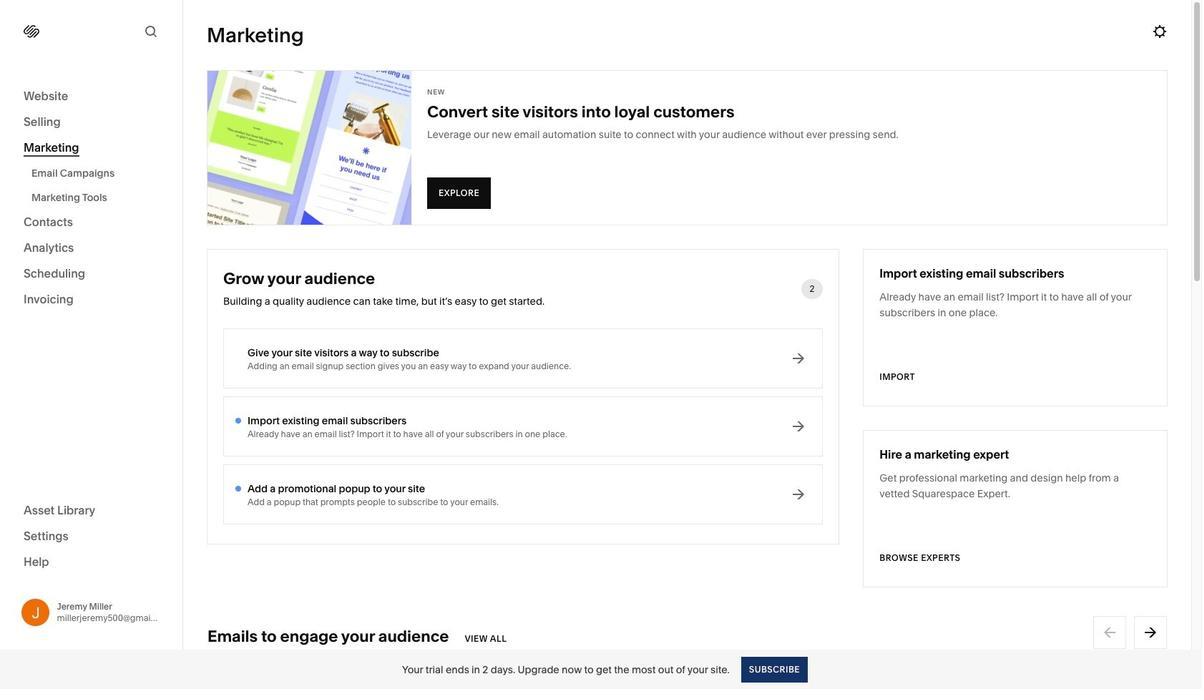 Task type: locate. For each thing, give the bounding box(es) containing it.
logo squarespace image
[[24, 24, 39, 39]]

search image
[[143, 24, 159, 39]]



Task type: vqa. For each thing, say whether or not it's contained in the screenshot.
search ICON
yes



